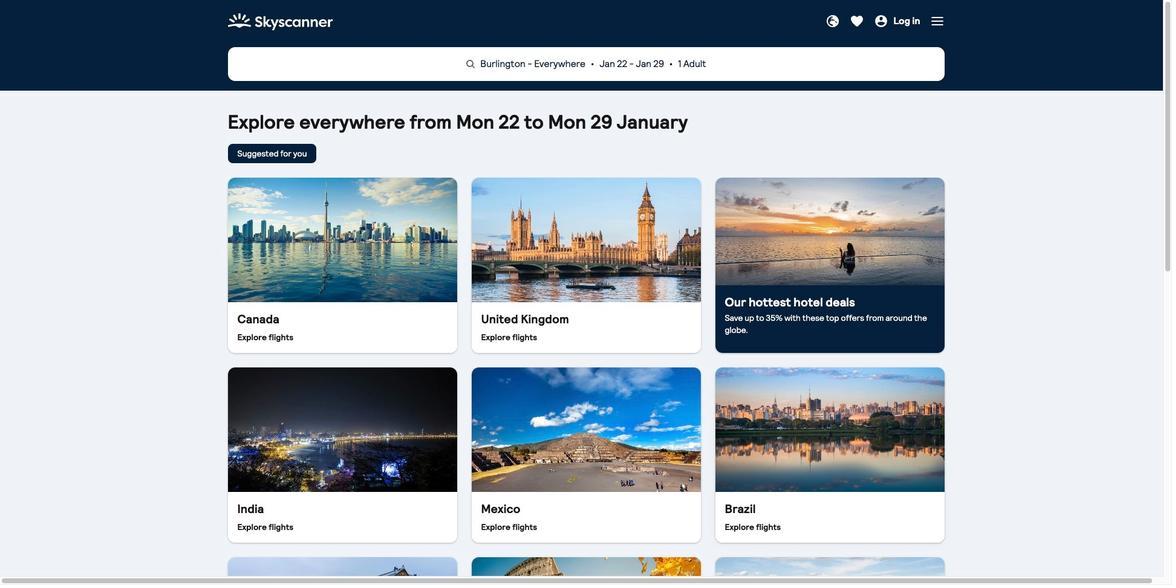Task type: locate. For each thing, give the bounding box(es) containing it.
Suggested for you button
[[228, 144, 317, 163]]

get prices for flights to mexico, . element
[[472, 493, 701, 543]]

regional settings image
[[826, 14, 841, 28]]



Task type: describe. For each thing, give the bounding box(es) containing it.
get prices for flights to brazil, . element
[[716, 493, 945, 543]]

skyscanner home image
[[228, 10, 333, 34]]

open menu image
[[930, 14, 945, 28]]

get prices for flights to canada, . element
[[228, 302, 457, 353]]

get prices for flights to united kingdom, . element
[[472, 302, 701, 353]]

get prices for flights to india, . element
[[228, 493, 457, 543]]

saved flights image
[[851, 14, 865, 28]]



Task type: vqa. For each thing, say whether or not it's contained in the screenshot.
third on dark__NzIwZ icon from the top
no



